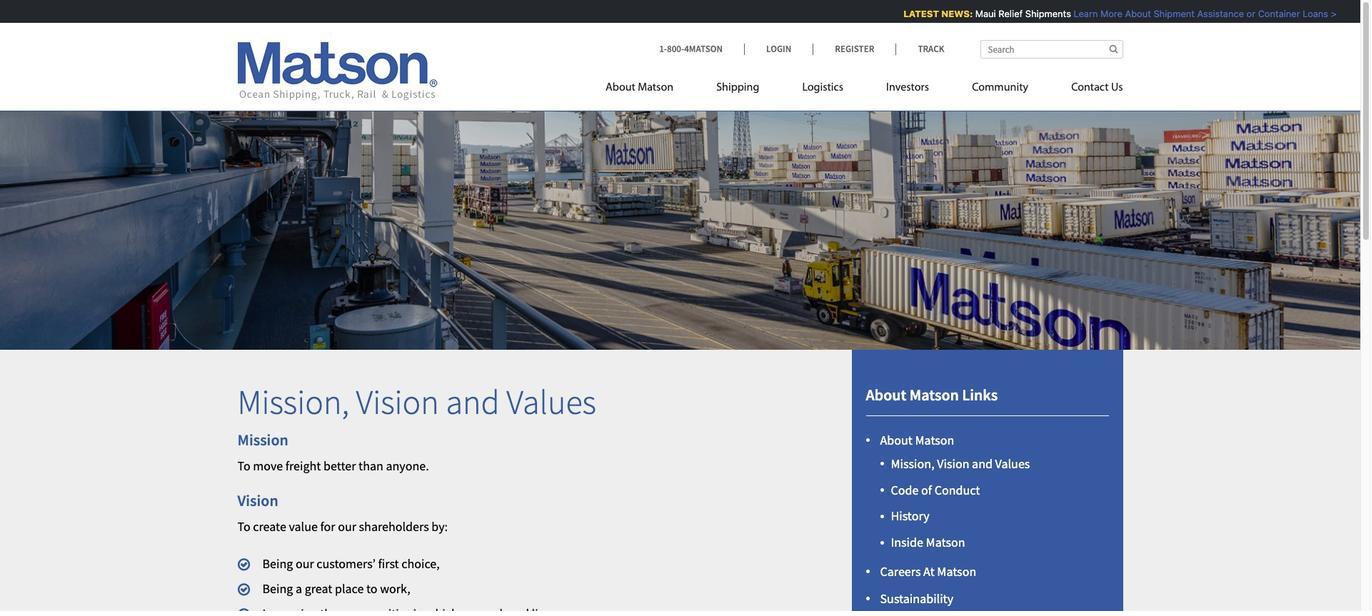 Task type: locate. For each thing, give the bounding box(es) containing it.
0 vertical spatial to
[[238, 458, 251, 474]]

being down 'create'
[[263, 556, 293, 572]]

for
[[320, 519, 335, 535]]

mission, up code
[[891, 456, 935, 472]]

4matson
[[684, 43, 723, 55]]

us
[[1111, 82, 1123, 94]]

mission, vision and values up conduct
[[891, 456, 1030, 472]]

about matson
[[606, 82, 674, 94], [880, 432, 955, 448]]

being our customers' first choice,
[[263, 556, 440, 572]]

0 horizontal spatial and
[[446, 381, 500, 424]]

about matson link
[[606, 75, 695, 104], [880, 432, 955, 448]]

1-800-4matson
[[659, 43, 723, 55]]

2 to from the top
[[238, 519, 251, 535]]

about matson inside section
[[880, 432, 955, 448]]

800-
[[667, 43, 684, 55]]

0 vertical spatial about matson link
[[606, 75, 695, 104]]

maui
[[974, 8, 995, 19]]

freight
[[286, 458, 321, 474]]

mission, up mission
[[238, 381, 349, 424]]

0 horizontal spatial mission,
[[238, 381, 349, 424]]

being left a
[[263, 581, 293, 597]]

inside
[[891, 534, 924, 551]]

1 vertical spatial mission, vision and values
[[891, 456, 1030, 472]]

better
[[324, 458, 356, 474]]

vision
[[356, 381, 439, 424], [937, 456, 970, 472], [238, 491, 278, 511]]

1 vertical spatial being
[[263, 581, 293, 597]]

0 horizontal spatial our
[[296, 556, 314, 572]]

links
[[962, 385, 998, 405]]

values inside about matson links section
[[996, 456, 1030, 472]]

matson up at
[[926, 534, 965, 551]]

matson left links
[[910, 385, 959, 405]]

at
[[924, 564, 935, 580]]

our right for
[[338, 519, 356, 535]]

about
[[1124, 8, 1150, 19], [606, 82, 636, 94], [866, 385, 907, 405], [880, 432, 913, 448]]

about matson link inside section
[[880, 432, 955, 448]]

0 vertical spatial values
[[507, 381, 597, 424]]

mission, vision and values up anyone.
[[238, 381, 597, 424]]

login
[[767, 43, 792, 55]]

about matson down 1-
[[606, 82, 674, 94]]

2 horizontal spatial vision
[[937, 456, 970, 472]]

code
[[891, 482, 919, 498]]

top menu navigation
[[606, 75, 1123, 104]]

mission,
[[238, 381, 349, 424], [891, 456, 935, 472]]

0 vertical spatial mission, vision and values
[[238, 381, 597, 424]]

1 vertical spatial vision
[[937, 456, 970, 472]]

to left 'create'
[[238, 519, 251, 535]]

inside matson
[[891, 534, 965, 551]]

customers'
[[317, 556, 376, 572]]

code of conduct
[[891, 482, 980, 498]]

0 vertical spatial mission,
[[238, 381, 349, 424]]

1 vertical spatial mission,
[[891, 456, 935, 472]]

1 horizontal spatial about matson link
[[880, 432, 955, 448]]

1 vertical spatial to
[[238, 519, 251, 535]]

about matson inside top menu navigation
[[606, 82, 674, 94]]

being for being our customers' first choice,
[[263, 556, 293, 572]]

1 horizontal spatial mission, vision and values
[[891, 456, 1030, 472]]

cranes load and offload matson containers from the containership at the terminal. image
[[0, 89, 1361, 350]]

being
[[263, 556, 293, 572], [263, 581, 293, 597]]

history
[[891, 508, 930, 525]]

1 vertical spatial about matson
[[880, 432, 955, 448]]

0 horizontal spatial about matson
[[606, 82, 674, 94]]

first
[[378, 556, 399, 572]]

None search field
[[980, 40, 1123, 59]]

0 vertical spatial about matson
[[606, 82, 674, 94]]

to move freight better than anyone.
[[238, 458, 429, 474]]

choice,
[[402, 556, 440, 572]]

and
[[446, 381, 500, 424], [972, 456, 993, 472]]

0 horizontal spatial values
[[507, 381, 597, 424]]

1 horizontal spatial and
[[972, 456, 993, 472]]

sustainability
[[880, 591, 954, 607]]

1 vertical spatial about matson link
[[880, 432, 955, 448]]

1 horizontal spatial mission,
[[891, 456, 935, 472]]

matson
[[638, 82, 674, 94], [910, 385, 959, 405], [915, 432, 955, 448], [926, 534, 965, 551], [937, 564, 977, 580]]

investors link
[[865, 75, 951, 104]]

value
[[289, 519, 318, 535]]

1 to from the top
[[238, 458, 251, 474]]

community link
[[951, 75, 1050, 104]]

to for to create value for our shareholders by:
[[238, 519, 251, 535]]

2 vertical spatial vision
[[238, 491, 278, 511]]

blue matson logo with ocean, shipping, truck, rail and logistics written beneath it. image
[[238, 42, 438, 101]]

mission
[[238, 430, 288, 450]]

values
[[507, 381, 597, 424], [996, 456, 1030, 472]]

1 horizontal spatial about matson
[[880, 432, 955, 448]]

to left move
[[238, 458, 251, 474]]

0 horizontal spatial vision
[[238, 491, 278, 511]]

to
[[238, 458, 251, 474], [238, 519, 251, 535]]

0 vertical spatial vision
[[356, 381, 439, 424]]

vision up 'create'
[[238, 491, 278, 511]]

matson down 1-
[[638, 82, 674, 94]]

contact
[[1072, 82, 1109, 94]]

latest news: maui relief shipments learn more about shipment assistance or container loans >
[[902, 8, 1335, 19]]

a
[[296, 581, 302, 597]]

>
[[1330, 8, 1335, 19]]

1 horizontal spatial values
[[996, 456, 1030, 472]]

our up a
[[296, 556, 314, 572]]

being for being a great place to work,
[[263, 581, 293, 597]]

1 horizontal spatial vision
[[356, 381, 439, 424]]

logistics
[[803, 82, 844, 94]]

vision up anyone.
[[356, 381, 439, 424]]

mission, vision and values
[[238, 381, 597, 424], [891, 456, 1030, 472]]

our
[[338, 519, 356, 535], [296, 556, 314, 572]]

vision up conduct
[[937, 456, 970, 472]]

logistics link
[[781, 75, 865, 104]]

2 being from the top
[[263, 581, 293, 597]]

being a great place to work,
[[263, 581, 411, 597]]

contact us link
[[1050, 75, 1123, 104]]

0 vertical spatial being
[[263, 556, 293, 572]]

1 vertical spatial and
[[972, 456, 993, 472]]

1 being from the top
[[263, 556, 293, 572]]

work,
[[380, 581, 411, 597]]

about matson link down about matson links
[[880, 432, 955, 448]]

code of conduct link
[[891, 482, 980, 498]]

about matson down about matson links
[[880, 432, 955, 448]]

1 horizontal spatial our
[[338, 519, 356, 535]]

register link
[[813, 43, 896, 55]]

1 vertical spatial values
[[996, 456, 1030, 472]]

loans
[[1301, 8, 1327, 19]]

about matson link down 1-
[[606, 75, 695, 104]]



Task type: describe. For each thing, give the bounding box(es) containing it.
create
[[253, 519, 286, 535]]

place
[[335, 581, 364, 597]]

0 horizontal spatial about matson link
[[606, 75, 695, 104]]

1 vertical spatial our
[[296, 556, 314, 572]]

Search search field
[[980, 40, 1123, 59]]

to create value for our shareholders by:
[[238, 519, 448, 535]]

to for to move freight better than anyone.
[[238, 458, 251, 474]]

move
[[253, 458, 283, 474]]

about inside top menu navigation
[[606, 82, 636, 94]]

matson inside top menu navigation
[[638, 82, 674, 94]]

0 horizontal spatial mission, vision and values
[[238, 381, 597, 424]]

track
[[918, 43, 945, 55]]

great
[[305, 581, 332, 597]]

to
[[366, 581, 378, 597]]

matson up "mission, vision and values" 'link'
[[915, 432, 955, 448]]

latest
[[902, 8, 938, 19]]

learn
[[1072, 8, 1096, 19]]

and inside about matson links section
[[972, 456, 993, 472]]

container
[[1257, 8, 1299, 19]]

mission, vision and values link
[[891, 456, 1030, 472]]

community
[[972, 82, 1029, 94]]

history link
[[891, 508, 930, 525]]

anyone.
[[386, 458, 429, 474]]

login link
[[744, 43, 813, 55]]

investors
[[887, 82, 929, 94]]

shipment
[[1152, 8, 1193, 19]]

1-800-4matson link
[[659, 43, 744, 55]]

shipping link
[[695, 75, 781, 104]]

or
[[1245, 8, 1254, 19]]

0 vertical spatial and
[[446, 381, 500, 424]]

learn more about shipment assistance or container loans > link
[[1072, 8, 1335, 19]]

0 vertical spatial our
[[338, 519, 356, 535]]

matson right at
[[937, 564, 977, 580]]

more
[[1099, 8, 1121, 19]]

1-
[[659, 43, 667, 55]]

careers
[[880, 564, 921, 580]]

mission, inside about matson links section
[[891, 456, 935, 472]]

careers at matson
[[880, 564, 977, 580]]

vision inside about matson links section
[[937, 456, 970, 472]]

news:
[[940, 8, 971, 19]]

shipments
[[1024, 8, 1070, 19]]

conduct
[[935, 482, 980, 498]]

register
[[835, 43, 875, 55]]

inside matson link
[[891, 534, 965, 551]]

contact us
[[1072, 82, 1123, 94]]

track link
[[896, 43, 945, 55]]

shipping
[[717, 82, 760, 94]]

careers at matson link
[[880, 564, 977, 580]]

about matson links section
[[834, 350, 1141, 611]]

mission, vision and values inside about matson links section
[[891, 456, 1030, 472]]

than
[[359, 458, 384, 474]]

assistance
[[1196, 8, 1243, 19]]

relief
[[997, 8, 1021, 19]]

by:
[[432, 519, 448, 535]]

shareholders
[[359, 519, 429, 535]]

search image
[[1110, 44, 1118, 54]]

of
[[922, 482, 932, 498]]

sustainability link
[[880, 591, 954, 607]]

about matson links
[[866, 385, 998, 405]]



Task type: vqa. For each thing, say whether or not it's contained in the screenshot.
'Katrina,'
no



